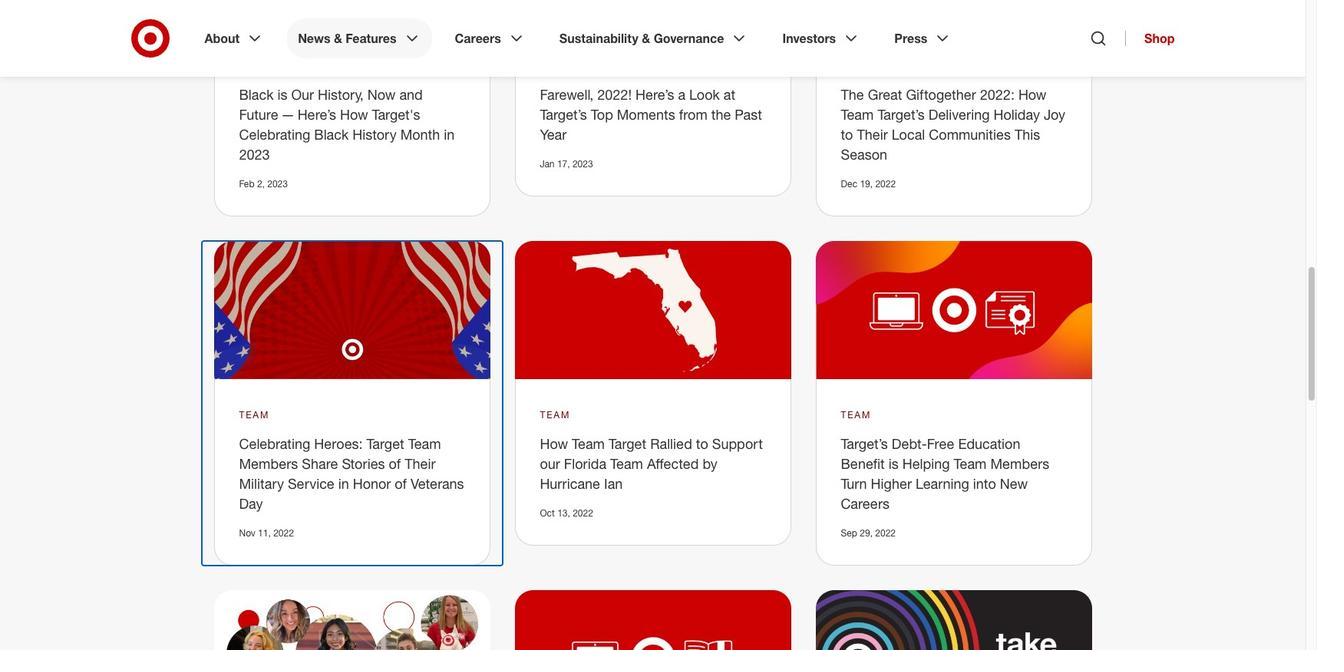 Task type: locate. For each thing, give the bounding box(es) containing it.
1 horizontal spatial target
[[609, 436, 647, 452]]

farewell, 2022! here's a look at target's top moments from the past year link
[[540, 86, 762, 143]]

turn
[[841, 475, 867, 492]]

here's
[[636, 86, 675, 103], [298, 106, 336, 123]]

careers
[[455, 31, 501, 46], [841, 495, 890, 512]]

2023
[[239, 146, 270, 163], [573, 158, 593, 170], [267, 178, 288, 190]]

1 celebrating from the top
[[239, 126, 310, 143]]

nov
[[239, 528, 256, 539]]

team up benefit
[[841, 409, 872, 421]]

is
[[278, 86, 288, 103], [889, 456, 899, 472]]

1 vertical spatial careers
[[841, 495, 890, 512]]

target's inside farewell, 2022! here's a look at target's top moments from the past year
[[540, 106, 587, 123]]

1 & from the left
[[334, 31, 342, 46]]

1 vertical spatial how
[[340, 106, 368, 123]]

0 horizontal spatial their
[[405, 456, 436, 472]]

black
[[239, 86, 274, 103], [314, 126, 349, 143]]

1 team link from the left
[[239, 409, 270, 423]]

2022 right 19,
[[876, 178, 896, 190]]

target inside celebrating heroes: target team members share stories of their military service in honor of veterans day
[[367, 436, 404, 452]]

2 vertical spatial how
[[540, 436, 568, 452]]

2023 right 17,
[[573, 158, 593, 170]]

2022 for how team target rallied to support our florida team affected by hurricane ian
[[573, 508, 594, 519]]

1 members from the left
[[239, 456, 298, 472]]

1 horizontal spatial careers
[[841, 495, 890, 512]]

features
[[346, 31, 397, 46]]

1 vertical spatial is
[[889, 456, 899, 472]]

target's down farewell,
[[540, 106, 587, 123]]

shop
[[1145, 31, 1175, 46]]

how inside how team target rallied to support our florida team affected by hurricane ian
[[540, 436, 568, 452]]

in right 'month'
[[444, 126, 455, 143]]

& for sustainability
[[642, 31, 651, 46]]

is up higher
[[889, 456, 899, 472]]

our
[[291, 86, 314, 103]]

2022 right 13,
[[573, 508, 594, 519]]

team link
[[239, 409, 270, 423], [540, 409, 571, 423], [841, 409, 872, 423]]

team link up our
[[540, 409, 571, 423]]

0 horizontal spatial team link
[[239, 409, 270, 423]]

celebrating heroes: target team members share stories of their military service in honor of veterans day link
[[239, 436, 464, 512]]

members up military
[[239, 456, 298, 472]]

the
[[712, 106, 731, 123]]

0 vertical spatial in
[[444, 126, 455, 143]]

1 vertical spatial celebrating
[[239, 436, 310, 452]]

communities
[[929, 126, 1011, 143]]

target up 'stories'
[[367, 436, 404, 452]]

& right "news"
[[334, 31, 342, 46]]

1 horizontal spatial in
[[444, 126, 455, 143]]

0 horizontal spatial how
[[340, 106, 368, 123]]

target's
[[540, 106, 587, 123], [878, 106, 925, 123], [841, 436, 888, 452]]

target
[[367, 436, 404, 452], [609, 436, 647, 452]]

2 celebrating from the top
[[239, 436, 310, 452]]

target's up benefit
[[841, 436, 888, 452]]

of right 'honor' on the bottom left of page
[[395, 475, 407, 492]]

target's inside target's debt-free education benefit is helping team members turn higher learning into new careers
[[841, 436, 888, 452]]

1 horizontal spatial how
[[540, 436, 568, 452]]

governance
[[654, 31, 724, 46]]

2 team link from the left
[[540, 409, 571, 423]]

careers inside target's debt-free education benefit is helping team members turn higher learning into new careers
[[841, 495, 890, 512]]

2022 for target's debt-free education benefit is helping team members turn higher learning into new careers
[[876, 528, 896, 539]]

2 horizontal spatial team link
[[841, 409, 872, 423]]

news & features link
[[287, 18, 432, 58]]

0 horizontal spatial in
[[338, 475, 349, 492]]

—
[[282, 106, 294, 123]]

celebrating heroes: target team members share stories of their military service in honor of veterans day
[[239, 436, 464, 512]]

how
[[1019, 86, 1047, 103], [340, 106, 368, 123], [540, 436, 568, 452]]

2022 right 11,
[[273, 528, 294, 539]]

their up 'season'
[[857, 126, 888, 143]]

0 vertical spatial to
[[841, 126, 853, 143]]

2 horizontal spatial how
[[1019, 86, 1047, 103]]

into
[[974, 475, 997, 492]]

1 horizontal spatial is
[[889, 456, 899, 472]]

0 horizontal spatial &
[[334, 31, 342, 46]]

&
[[334, 31, 342, 46], [642, 31, 651, 46]]

0 horizontal spatial careers
[[455, 31, 501, 46]]

target up ian
[[609, 436, 647, 452]]

1 vertical spatial to
[[696, 436, 709, 452]]

how up our
[[540, 436, 568, 452]]

is left our
[[278, 86, 288, 103]]

0 vertical spatial of
[[389, 456, 401, 472]]

1 horizontal spatial here's
[[636, 86, 675, 103]]

1 horizontal spatial team link
[[540, 409, 571, 423]]

here's down our
[[298, 106, 336, 123]]

delivering
[[929, 106, 990, 123]]

black is our history, now and future — here's how target's celebrating black history month in 2023 link
[[239, 86, 455, 163]]

now
[[368, 86, 396, 103]]

black up the future
[[239, 86, 274, 103]]

team up florida
[[572, 436, 605, 452]]

to inside the great giftogether 2022: how team target's delivering holiday joy to their local communities this season
[[841, 126, 853, 143]]

their up veterans
[[405, 456, 436, 472]]

team inside target's debt-free education benefit is helping team members turn higher learning into new careers
[[954, 456, 987, 472]]

in
[[444, 126, 455, 143], [338, 475, 349, 492]]

2022!
[[598, 86, 632, 103]]

team up into on the bottom right of page
[[954, 456, 987, 472]]

target's debt-free education benefit is helping team members turn higher learning into new careers
[[841, 436, 1050, 512]]

here's inside farewell, 2022! here's a look at target's top moments from the past year
[[636, 86, 675, 103]]

team link for target's
[[841, 409, 872, 423]]

2023 for black is our history, now and future — here's how target's celebrating black history month in 2023
[[267, 178, 288, 190]]

1 target from the left
[[367, 436, 404, 452]]

& for news
[[334, 31, 342, 46]]

future
[[239, 106, 278, 123]]

team link up military
[[239, 409, 270, 423]]

2 members from the left
[[991, 456, 1050, 472]]

feb 2, 2023
[[239, 178, 288, 190]]

team link up benefit
[[841, 409, 872, 423]]

sustainability
[[560, 31, 639, 46]]

members
[[239, 456, 298, 472], [991, 456, 1050, 472]]

1 vertical spatial black
[[314, 126, 349, 143]]

their
[[857, 126, 888, 143], [405, 456, 436, 472]]

0 horizontal spatial to
[[696, 436, 709, 452]]

florida
[[564, 456, 607, 472]]

team up veterans
[[408, 436, 441, 452]]

0 vertical spatial how
[[1019, 86, 1047, 103]]

members up new
[[991, 456, 1050, 472]]

in down 'stories'
[[338, 475, 349, 492]]

press
[[895, 31, 928, 46]]

& left governance
[[642, 31, 651, 46]]

2023 inside "black is our history, now and future — here's how target's celebrating black history month in 2023"
[[239, 146, 270, 163]]

0 vertical spatial careers
[[455, 31, 501, 46]]

0 vertical spatial is
[[278, 86, 288, 103]]

sep 29, 2022
[[841, 528, 896, 539]]

0 horizontal spatial here's
[[298, 106, 336, 123]]

top
[[591, 106, 613, 123]]

1 horizontal spatial &
[[642, 31, 651, 46]]

0 horizontal spatial target
[[367, 436, 404, 452]]

black down history,
[[314, 126, 349, 143]]

veterans
[[411, 475, 464, 492]]

target for florida
[[609, 436, 647, 452]]

target's
[[372, 106, 420, 123]]

how up the holiday
[[1019, 86, 1047, 103]]

1 horizontal spatial black
[[314, 126, 349, 143]]

of up 'honor' on the bottom left of page
[[389, 456, 401, 472]]

target's inside the great giftogether 2022: how team target's delivering holiday joy to their local communities this season
[[878, 106, 925, 123]]

2,
[[257, 178, 265, 190]]

how down history,
[[340, 106, 368, 123]]

celebrating down —
[[239, 126, 310, 143]]

celebrating up military
[[239, 436, 310, 452]]

team down the
[[841, 106, 874, 123]]

0 vertical spatial their
[[857, 126, 888, 143]]

2023 up 2, on the top
[[239, 146, 270, 163]]

2022 right 29,
[[876, 528, 896, 539]]

to up by at bottom
[[696, 436, 709, 452]]

0 horizontal spatial is
[[278, 86, 288, 103]]

0 vertical spatial black
[[239, 86, 274, 103]]

affected
[[647, 456, 699, 472]]

1 vertical spatial their
[[405, 456, 436, 472]]

giftogether
[[906, 86, 977, 103]]

target's up local
[[878, 106, 925, 123]]

target inside how team target rallied to support our florida team affected by hurricane ian
[[609, 436, 647, 452]]

how team target rallied to support our florida team affected by hurricane ian link
[[540, 436, 763, 492]]

to up 'season'
[[841, 126, 853, 143]]

2023 right 2, on the top
[[267, 178, 288, 190]]

target's for year
[[540, 106, 587, 123]]

team up our
[[540, 409, 571, 421]]

here's up the moments
[[636, 86, 675, 103]]

0 vertical spatial here's
[[636, 86, 675, 103]]

1 vertical spatial of
[[395, 475, 407, 492]]

military
[[239, 475, 284, 492]]

nov 11, 2022
[[239, 528, 294, 539]]

sep
[[841, 528, 858, 539]]

1 horizontal spatial to
[[841, 126, 853, 143]]

3 team link from the left
[[841, 409, 872, 423]]

from
[[679, 106, 708, 123]]

1 vertical spatial here's
[[298, 106, 336, 123]]

29,
[[860, 528, 873, 539]]

0 horizontal spatial members
[[239, 456, 298, 472]]

of
[[389, 456, 401, 472], [395, 475, 407, 492]]

2 & from the left
[[642, 31, 651, 46]]

0 vertical spatial celebrating
[[239, 126, 310, 143]]

press link
[[884, 18, 963, 58]]

1 horizontal spatial their
[[857, 126, 888, 143]]

past
[[735, 106, 762, 123]]

celebrating
[[239, 126, 310, 143], [239, 436, 310, 452]]

is inside target's debt-free education benefit is helping team members turn higher learning into new careers
[[889, 456, 899, 472]]

team link for celebrating
[[239, 409, 270, 423]]

target for of
[[367, 436, 404, 452]]

1 vertical spatial in
[[338, 475, 349, 492]]

1 horizontal spatial members
[[991, 456, 1050, 472]]

2 target from the left
[[609, 436, 647, 452]]



Task type: vqa. For each thing, say whether or not it's contained in the screenshot.
of Target
yes



Task type: describe. For each thing, give the bounding box(es) containing it.
to inside how team target rallied to support our florida team affected by hurricane ian
[[696, 436, 709, 452]]

here's inside "black is our history, now and future — here's how target's celebrating black history month in 2023"
[[298, 106, 336, 123]]

2022 for celebrating heroes: target team members share stories of their military service in honor of veterans day
[[273, 528, 294, 539]]

investors link
[[772, 18, 872, 58]]

in inside "black is our history, now and future — here's how target's celebrating black history month in 2023"
[[444, 126, 455, 143]]

in inside celebrating heroes: target team members share stories of their military service in honor of veterans day
[[338, 475, 349, 492]]

season
[[841, 146, 888, 163]]

history,
[[318, 86, 364, 103]]

black is our history, now and future — here's how target's celebrating black history month in 2023
[[239, 86, 455, 163]]

11,
[[258, 528, 271, 539]]

benefit
[[841, 456, 885, 472]]

members inside target's debt-free education benefit is helping team members turn higher learning into new careers
[[991, 456, 1050, 472]]

hurricane
[[540, 475, 600, 492]]

19,
[[860, 178, 873, 190]]

sustainability & governance link
[[549, 18, 760, 58]]

logo image
[[816, 241, 1092, 380]]

helping
[[903, 456, 950, 472]]

the
[[841, 86, 864, 103]]

team link for how
[[540, 409, 571, 423]]

at
[[724, 86, 736, 103]]

and
[[400, 86, 423, 103]]

celebrating inside celebrating heroes: target team members share stories of their military service in honor of veterans day
[[239, 436, 310, 452]]

2023 for farewell, 2022! here's a look at target's top moments from the past year
[[573, 158, 593, 170]]

great
[[868, 86, 903, 103]]

news
[[298, 31, 331, 46]]

0 horizontal spatial black
[[239, 86, 274, 103]]

support
[[712, 436, 763, 452]]

month
[[401, 126, 440, 143]]

icon image
[[515, 241, 791, 380]]

day
[[239, 495, 263, 512]]

ian
[[604, 475, 623, 492]]

farewell,
[[540, 86, 594, 103]]

about
[[205, 31, 240, 46]]

dec 19, 2022
[[841, 178, 896, 190]]

how inside "black is our history, now and future — here's how target's celebrating black history month in 2023"
[[340, 106, 368, 123]]

news & features
[[298, 31, 397, 46]]

heroes:
[[314, 436, 363, 452]]

a
[[678, 86, 686, 103]]

new
[[1000, 475, 1028, 492]]

their inside celebrating heroes: target team members share stories of their military service in honor of veterans day
[[405, 456, 436, 472]]

the great giftogether 2022: how team target's delivering holiday joy to their local communities this season link
[[841, 86, 1066, 163]]

by
[[703, 456, 718, 472]]

holiday
[[994, 106, 1040, 123]]

history
[[353, 126, 397, 143]]

shop link
[[1126, 31, 1175, 46]]

service
[[288, 475, 335, 492]]

learning
[[916, 475, 970, 492]]

honor
[[353, 475, 391, 492]]

how team target rallied to support our florida team affected by hurricane ian
[[540, 436, 763, 492]]

this
[[1015, 126, 1041, 143]]

joy
[[1044, 106, 1066, 123]]

farewell, 2022! here's a look at target's top moments from the past year
[[540, 86, 762, 143]]

feb
[[239, 178, 255, 190]]

2022:
[[980, 86, 1015, 103]]

team up military
[[239, 409, 270, 421]]

look
[[690, 86, 720, 103]]

team inside the great giftogether 2022: how team target's delivering holiday joy to their local communities this season
[[841, 106, 874, 123]]

year
[[540, 126, 567, 143]]

text image
[[214, 0, 490, 30]]

13,
[[558, 508, 570, 519]]

celebrating inside "black is our history, now and future — here's how target's celebrating black history month in 2023"
[[239, 126, 310, 143]]

free
[[927, 436, 955, 452]]

jan 17, 2023
[[540, 158, 593, 170]]

team up ian
[[611, 456, 643, 472]]

careers link
[[444, 18, 537, 58]]

our
[[540, 456, 560, 472]]

about link
[[194, 18, 275, 58]]

their inside the great giftogether 2022: how team target's delivering holiday joy to their local communities this season
[[857, 126, 888, 143]]

sustainability & governance
[[560, 31, 724, 46]]

is inside "black is our history, now and future — here's how target's celebrating black history month in 2023"
[[278, 86, 288, 103]]

debt-
[[892, 436, 927, 452]]

dec
[[841, 178, 858, 190]]

17,
[[557, 158, 570, 170]]

education
[[959, 436, 1021, 452]]

target's debt-free education benefit is helping team members turn higher learning into new careers link
[[841, 436, 1050, 512]]

oct
[[540, 508, 555, 519]]

stories
[[342, 456, 385, 472]]

share
[[302, 456, 338, 472]]

members inside celebrating heroes: target team members share stories of their military service in honor of veterans day
[[239, 456, 298, 472]]

moments
[[617, 106, 676, 123]]

oct 13, 2022
[[540, 508, 594, 519]]

how inside the great giftogether 2022: how team target's delivering holiday joy to their local communities this season
[[1019, 86, 1047, 103]]

rallied
[[651, 436, 693, 452]]

the great giftogether 2022: how team target's delivering holiday joy to their local communities this season
[[841, 86, 1066, 163]]

background pattern image
[[214, 241, 490, 380]]

investors
[[783, 31, 836, 46]]

jan
[[540, 158, 555, 170]]

target's for local
[[878, 106, 925, 123]]

team inside celebrating heroes: target team members share stories of their military service in honor of veterans day
[[408, 436, 441, 452]]

local
[[892, 126, 926, 143]]



